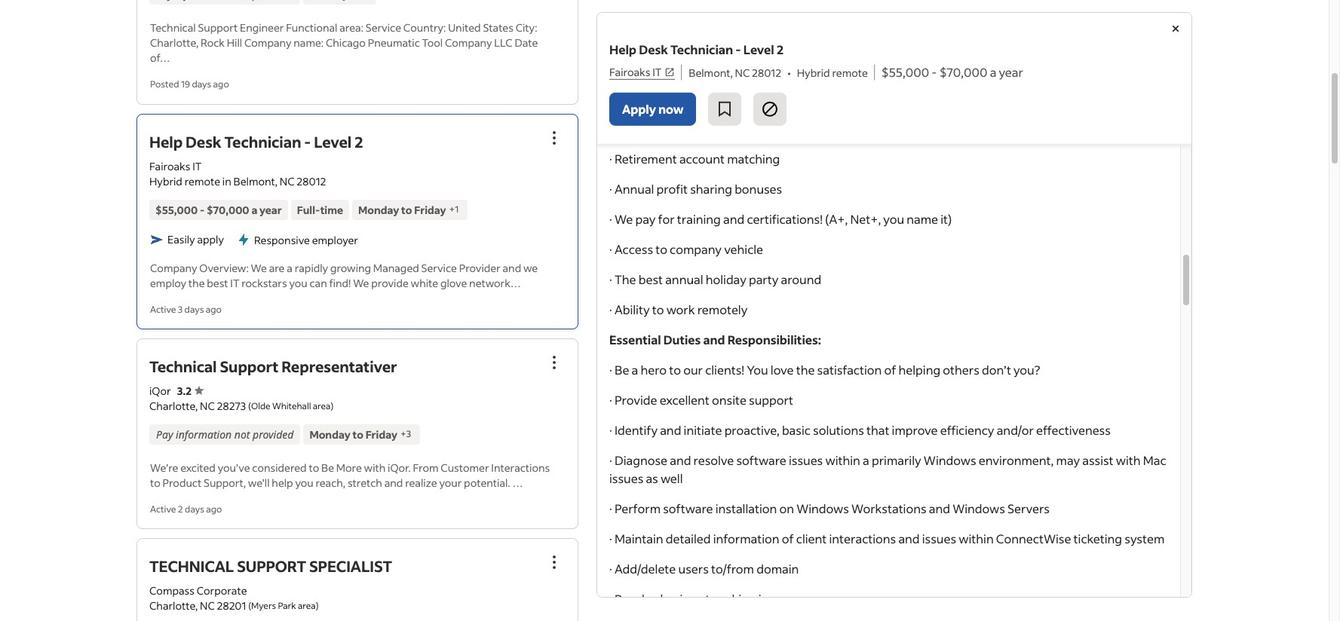 Task type: vqa. For each thing, say whether or not it's contained in the screenshot.
missing qualification image
no



Task type: locate. For each thing, give the bounding box(es) containing it.
1 horizontal spatial 2
[[355, 132, 364, 151]]

1 vertical spatial level
[[314, 132, 352, 151]]

belmont, down fairoaks it
[[610, 90, 660, 106]]

3
[[178, 304, 183, 315], [406, 429, 411, 440]]

3.2 out of five stars rating image
[[177, 384, 204, 398]]

best down the overview: at left
[[207, 276, 228, 290]]

( right the 28201
[[248, 600, 251, 612]]

a
[[990, 64, 997, 80], [252, 203, 258, 217], [287, 261, 293, 275], [632, 362, 639, 378], [863, 453, 870, 469]]

we left pay
[[615, 211, 633, 227]]

primarily
[[872, 453, 922, 469]]

1 vertical spatial hybrid
[[732, 90, 770, 106]]

vehicle
[[724, 241, 764, 257]]

· down essential
[[610, 362, 613, 378]]

friday up iqor.
[[366, 428, 398, 442]]

0 horizontal spatial remote
[[185, 174, 220, 188]]

1 vertical spatial we
[[251, 261, 267, 275]]

belmont, right in
[[234, 174, 278, 188]]

software inside · diagnose and resolve software issues within a primarily windows environment, may assist with mac issues as well
[[737, 453, 787, 469]]

nc down "help desk technician - level 2" 'button'
[[280, 174, 295, 188]]

the inside company overview: we are a rapidly growing managed service provider and we employ the best it rockstars you can find! we provide white glove network…
[[189, 276, 205, 290]]

company
[[244, 36, 292, 50], [445, 36, 492, 50], [150, 261, 197, 275]]

within left connectwise
[[959, 531, 994, 547]]

1 horizontal spatial friday
[[414, 203, 446, 217]]

maintain
[[615, 531, 664, 547]]

•
[[788, 66, 791, 80], [722, 90, 726, 106]]

be up reach,
[[321, 461, 334, 475]]

ago down the overview: at left
[[206, 304, 222, 315]]

job actions for technical support representativer is collapsed image
[[546, 354, 564, 372]]

0 vertical spatial support
[[198, 21, 238, 35]]

· left ability
[[610, 302, 613, 318]]

support for engineer
[[198, 21, 238, 35]]

active
[[150, 304, 176, 315], [150, 504, 176, 515]]

charlotte, inside the technical support engineer functional area: service country: united states city: charlotte, rock hill company name: chicago pneumatic tool company llc date of…
[[150, 36, 199, 50]]

charlotte, inside technical support specialist compass corporate charlotte, nc 28201 ( myers park area )
[[149, 599, 198, 613]]

software up detailed
[[663, 501, 713, 517]]

1 vertical spatial charlotte,
[[149, 399, 198, 413]]

charlotte, down compass
[[149, 599, 198, 613]]

fairoaks for fairoaks it belmont, nc 28012 • hybrid remote
[[610, 67, 657, 83]]

1 vertical spatial $70,000
[[207, 203, 249, 217]]

iqor
[[149, 384, 171, 398]]

0 vertical spatial )
[[331, 400, 334, 412]]

technical up the 3.2
[[149, 357, 217, 376]]

issues down workstations
[[923, 531, 957, 547]]

6 · from the top
[[610, 302, 613, 318]]

12 · from the top
[[610, 531, 613, 547]]

technician for help desk technician - level 2
[[671, 42, 734, 58]]

· left access
[[610, 241, 613, 257]]

1 vertical spatial basic
[[661, 592, 689, 607]]

0 vertical spatial charlotte,
[[150, 36, 199, 50]]

of left 'helping'
[[885, 362, 897, 378]]

) inside technical support specialist compass corporate charlotte, nc 28201 ( myers park area )
[[316, 600, 319, 612]]

we
[[524, 261, 538, 275]]

with up stretch
[[364, 461, 386, 475]]

1 vertical spatial belmont,
[[610, 90, 660, 106]]

nc inside fairoaks it belmont, nc 28012 • hybrid remote
[[663, 90, 680, 106]]

desk up fairoaks it
[[639, 42, 668, 58]]

1 vertical spatial 3
[[406, 429, 411, 440]]

basic down support
[[782, 423, 811, 438]]

· left pay
[[610, 211, 613, 227]]

service inside the technical support engineer functional area: service country: united states city: charlotte, rock hill company name: chicago pneumatic tool company llc date of…
[[366, 21, 401, 35]]

2 horizontal spatial company
[[445, 36, 492, 50]]

2 active from the top
[[150, 504, 176, 515]]

1 vertical spatial (
[[248, 600, 251, 612]]

a inside company overview: we are a rapidly growing managed service provider and we employ the best it rockstars you can find! we provide white glove network…
[[287, 261, 293, 275]]

0 horizontal spatial technician
[[224, 132, 301, 151]]

0 horizontal spatial service
[[366, 21, 401, 35]]

0 vertical spatial belmont,
[[689, 66, 733, 80]]

help inside help desk technician - level 2 fairoaks it hybrid remote in belmont, nc 28012
[[149, 132, 183, 151]]

0 horizontal spatial level
[[314, 132, 352, 151]]

2 vertical spatial belmont,
[[234, 174, 278, 188]]

11 · from the top
[[610, 501, 613, 517]]

name:
[[294, 36, 324, 50]]

14 · from the top
[[610, 592, 613, 607]]

2 vertical spatial we
[[353, 276, 369, 290]]

· left the
[[610, 272, 613, 287]]

more
[[336, 461, 362, 475]]

technician inside help desk technician - level 2 fairoaks it hybrid remote in belmont, nc 28012
[[224, 132, 301, 151]]

technical up of…
[[150, 21, 196, 35]]

within inside · diagnose and resolve software issues within a primarily windows environment, may assist with mac issues as well
[[826, 453, 861, 469]]

2 vertical spatial hybrid
[[149, 174, 183, 188]]

0 vertical spatial (
[[248, 400, 251, 412]]

· for · be a hero to our clients! you love the satisfaction of helping others don't you?
[[610, 362, 613, 378]]

hybrid inside help desk technician - level 2 fairoaks it hybrid remote in belmont, nc 28012
[[149, 174, 183, 188]]

28012 left save this job image
[[682, 90, 716, 106]]

you right net+,
[[884, 211, 905, 227]]

with inside · diagnose and resolve software issues within a primarily windows environment, may assist with mac issues as well
[[1117, 453, 1141, 469]]

friday left 1
[[414, 203, 446, 217]]

1 vertical spatial support
[[220, 357, 279, 376]]

(
[[248, 400, 251, 412], [248, 600, 251, 612]]

· access to company vehicle
[[610, 241, 764, 257]]

charlotte, up of…
[[150, 36, 199, 50]]

close job details image
[[1167, 20, 1185, 38]]

apply
[[197, 232, 224, 247]]

0 horizontal spatial $70,000
[[207, 203, 249, 217]]

best
[[639, 272, 663, 287], [207, 276, 228, 290]]

technical for technical support engineer functional area: service country: united states city: charlotte, rock hill company name: chicago pneumatic tool company llc date of…
[[150, 21, 196, 35]]

remote inside fairoaks it belmont, nc 28012 • hybrid remote
[[772, 90, 813, 106]]

1 vertical spatial desk
[[186, 132, 221, 151]]

· for · retirement account matching
[[610, 151, 613, 167]]

active for to
[[150, 504, 176, 515]]

we down the growing on the top left
[[353, 276, 369, 290]]

1 horizontal spatial within
[[959, 531, 994, 547]]

technical support engineer functional area: service country: united states city: charlotte, rock hill company name: chicago pneumatic tool company llc date of…
[[150, 21, 538, 65]]

· left the maintain
[[610, 531, 613, 547]]

to left work
[[652, 302, 664, 318]]

our
[[684, 362, 703, 378]]

company down engineer
[[244, 36, 292, 50]]

1 vertical spatial friday
[[366, 428, 398, 442]]

level up belmont, nc 28012 • hybrid remote
[[744, 42, 775, 58]]

technical for technical support representativer
[[149, 357, 217, 376]]

pneumatic
[[368, 36, 420, 50]]

days for employ
[[185, 304, 204, 315]]

· left resolve
[[610, 592, 613, 607]]

2 horizontal spatial hybrid
[[797, 66, 830, 80]]

1 horizontal spatial service
[[421, 261, 457, 275]]

nc right apply
[[663, 90, 680, 106]]

overview:
[[199, 261, 249, 275]]

2 vertical spatial 28012
[[297, 174, 326, 188]]

0 vertical spatial desk
[[639, 42, 668, 58]]

that
[[867, 423, 890, 438]]

0 vertical spatial technical
[[150, 21, 196, 35]]

support
[[198, 21, 238, 35], [220, 357, 279, 376]]

· for · provide excellent onsite support
[[610, 392, 613, 408]]

· for · the best annual holiday party around
[[610, 272, 613, 287]]

technician up in
[[224, 132, 301, 151]]

specialist
[[309, 557, 393, 576]]

basic
[[782, 423, 811, 438], [661, 592, 689, 607]]

monday to friday + 1
[[358, 203, 459, 217]]

8 · from the top
[[610, 392, 613, 408]]

area
[[313, 400, 331, 412], [298, 600, 316, 612]]

job actions for technical support specialist is collapsed image
[[546, 554, 564, 572]]

1 fairoaks it link from the top
[[610, 65, 676, 80]]

+ inside the monday to friday + 1
[[449, 204, 455, 215]]

) right 'park'
[[316, 600, 319, 612]]

1 horizontal spatial information
[[714, 531, 780, 547]]

area right 'park'
[[298, 600, 316, 612]]

28012 up full-
[[297, 174, 326, 188]]

networking
[[692, 592, 756, 607]]

1 vertical spatial ago
[[206, 304, 222, 315]]

nc down "corporate"
[[200, 599, 215, 613]]

28201
[[217, 599, 246, 613]]

help
[[610, 42, 637, 58], [149, 132, 183, 151]]

save this job image
[[716, 100, 734, 118]]

· for · add/delete users to/from domain
[[610, 561, 613, 577]]

1 vertical spatial •
[[722, 90, 726, 106]]

help for help desk technician - level 2 fairoaks it hybrid remote in belmont, nc 28012
[[149, 132, 183, 151]]

+
[[449, 204, 455, 215], [401, 429, 406, 440]]

of
[[885, 362, 897, 378], [782, 531, 794, 547]]

customer
[[441, 461, 489, 475]]

desk for help desk technician - level 2 fairoaks it hybrid remote in belmont, nc 28012
[[186, 132, 221, 151]]

iqor.
[[388, 461, 411, 475]]

1 horizontal spatial be
[[615, 362, 630, 378]]

0 horizontal spatial belmont,
[[234, 174, 278, 188]]

employer
[[312, 233, 358, 247]]

0 vertical spatial within
[[826, 453, 861, 469]]

windows
[[924, 453, 977, 469], [797, 501, 850, 517], [953, 501, 1006, 517]]

apply
[[622, 101, 656, 117]]

monday
[[358, 203, 399, 217], [310, 428, 351, 442]]

with
[[1117, 453, 1141, 469], [364, 461, 386, 475]]

0 vertical spatial hybrid
[[797, 66, 830, 80]]

apply now button
[[610, 93, 697, 126]]

1 horizontal spatial desk
[[639, 42, 668, 58]]

it
[[653, 65, 662, 79], [659, 67, 669, 83], [193, 159, 202, 173], [230, 276, 240, 290]]

0 vertical spatial service
[[366, 21, 401, 35]]

1 vertical spatial help
[[149, 132, 183, 151]]

full-time
[[297, 203, 343, 217]]

3 · from the top
[[610, 211, 613, 227]]

help up fairoaks it
[[610, 42, 637, 58]]

for
[[658, 211, 675, 227]]

1 vertical spatial of
[[782, 531, 794, 547]]

and down workstations
[[899, 531, 920, 547]]

1 vertical spatial active
[[150, 504, 176, 515]]

· left identify
[[610, 423, 613, 438]]

responsive employer
[[254, 233, 358, 247]]

service inside company overview: we are a rapidly growing managed service provider and we employ the best it rockstars you can find! we provide white glove network…
[[421, 261, 457, 275]]

managed
[[373, 261, 419, 275]]

2 horizontal spatial belmont,
[[689, 66, 733, 80]]

days down product
[[185, 504, 204, 515]]

0 horizontal spatial information
[[176, 428, 232, 442]]

issues down solutions
[[789, 453, 823, 469]]

· left add/delete at bottom
[[610, 561, 613, 577]]

· for · annual profit sharing bonuses
[[610, 181, 613, 197]]

technician up fairoaks it belmont, nc 28012 • hybrid remote
[[671, 42, 734, 58]]

level inside help desk technician - level 2 fairoaks it hybrid remote in belmont, nc 28012
[[314, 132, 352, 151]]

love
[[771, 362, 794, 378]]

0 horizontal spatial +
[[401, 429, 406, 440]]

+ up iqor.
[[401, 429, 406, 440]]

1 horizontal spatial with
[[1117, 453, 1141, 469]]

fairoaks
[[610, 65, 651, 79], [610, 67, 657, 83], [149, 159, 190, 173]]

apply now
[[622, 101, 684, 117]]

help for help desk technician - level 2
[[610, 42, 637, 58]]

you
[[884, 211, 905, 227], [289, 276, 308, 290], [295, 476, 314, 490]]

2 for help desk technician - level 2 fairoaks it hybrid remote in belmont, nc 28012
[[355, 132, 364, 151]]

initiate
[[684, 423, 722, 438]]

desk
[[639, 42, 668, 58], [186, 132, 221, 151]]

0 vertical spatial technician
[[671, 42, 734, 58]]

28012 inside fairoaks it belmont, nc 28012 • hybrid remote
[[682, 90, 716, 106]]

days down employ
[[185, 304, 204, 315]]

within down solutions
[[826, 453, 861, 469]]

1 vertical spatial $55,000 - $70,000 a year
[[155, 203, 282, 217]]

1 vertical spatial )
[[316, 600, 319, 612]]

active 3 days ago
[[150, 304, 222, 315]]

it inside company overview: we are a rapidly growing managed service provider and we employ the best it rockstars you can find! we provide white glove network…
[[230, 276, 240, 290]]

and inside company overview: we are a rapidly growing managed service provider and we employ the best it rockstars you can find! we provide white glove network…
[[503, 261, 522, 275]]

party
[[749, 272, 779, 287]]

easily
[[168, 232, 195, 247]]

0 vertical spatial be
[[615, 362, 630, 378]]

employ
[[150, 276, 186, 290]]

it)
[[941, 211, 952, 227]]

· left provide
[[610, 392, 613, 408]]

ago for company
[[213, 79, 229, 90]]

windows left the servers
[[953, 501, 1006, 517]]

your
[[440, 476, 462, 490]]

· left the diagnose
[[610, 453, 613, 469]]

software down proactive,
[[737, 453, 787, 469]]

profit
[[657, 181, 688, 197]]

· left retirement
[[610, 151, 613, 167]]

charlotte, down the 3.2
[[149, 399, 198, 413]]

monday right the time
[[358, 203, 399, 217]]

0 vertical spatial help
[[610, 42, 637, 58]]

· for · ability to work remotely
[[610, 302, 613, 318]]

ago down the support, at the left bottom of page
[[206, 504, 222, 515]]

0 horizontal spatial 2
[[178, 504, 183, 515]]

tool
[[422, 36, 443, 50]]

country:
[[404, 21, 446, 35]]

it down the overview: at left
[[230, 276, 240, 290]]

· for · we pay for training and certifications! (a+, net+, you name it)
[[610, 211, 613, 227]]

monday up more
[[310, 428, 351, 442]]

the
[[189, 276, 205, 290], [797, 362, 815, 378]]

basic down users
[[661, 592, 689, 607]]

1 horizontal spatial software
[[737, 453, 787, 469]]

support inside the technical support engineer functional area: service country: united states city: charlotte, rock hill company name: chicago pneumatic tool company llc date of…
[[198, 21, 238, 35]]

1 vertical spatial software
[[663, 501, 713, 517]]

friday
[[414, 203, 446, 217], [366, 428, 398, 442]]

1 · from the top
[[610, 151, 613, 167]]

0 vertical spatial 2
[[777, 42, 784, 58]]

support up rock
[[198, 21, 238, 35]]

2 ( from the top
[[248, 600, 251, 612]]

0 vertical spatial ago
[[213, 79, 229, 90]]

be left "hero"
[[615, 362, 630, 378]]

+ for monday to friday + 1
[[449, 204, 455, 215]]

0 horizontal spatial year
[[260, 203, 282, 217]]

the right employ
[[189, 276, 205, 290]]

help down posted
[[149, 132, 183, 151]]

level up the time
[[314, 132, 352, 151]]

2 horizontal spatial we
[[615, 211, 633, 227]]

and/or
[[997, 423, 1034, 438]]

you for we're excited you've considered to be more with iqor. from customer interactions to product support, we'll help you reach, stretch and realize your potential. …
[[295, 476, 314, 490]]

1 vertical spatial be
[[321, 461, 334, 475]]

0 vertical spatial area
[[313, 400, 331, 412]]

you inside company overview: we are a rapidly growing managed service provider and we employ the best it rockstars you can find! we provide white glove network…
[[289, 276, 308, 290]]

ago for the
[[206, 304, 222, 315]]

assist
[[1083, 453, 1114, 469]]

and inside · diagnose and resolve software issues within a primarily windows environment, may assist with mac issues as well
[[670, 453, 691, 469]]

information down the installation
[[714, 531, 780, 547]]

the right the love
[[797, 362, 815, 378]]

bonuses
[[735, 181, 783, 197]]

and left we
[[503, 261, 522, 275]]

2 inside help desk technician - level 2 fairoaks it hybrid remote in belmont, nc 28012
[[355, 132, 364, 151]]

fairoaks inside fairoaks it belmont, nc 28012 • hybrid remote
[[610, 67, 657, 83]]

identify
[[615, 423, 658, 438]]

( right 28273
[[248, 400, 251, 412]]

0 vertical spatial monday
[[358, 203, 399, 217]]

1 vertical spatial technical
[[149, 357, 217, 376]]

1 vertical spatial +
[[401, 429, 406, 440]]

0 vertical spatial basic
[[782, 423, 811, 438]]

1 vertical spatial service
[[421, 261, 457, 275]]

white
[[411, 276, 439, 290]]

to left our
[[669, 362, 681, 378]]

and left initiate
[[660, 423, 682, 438]]

+ up glove
[[449, 204, 455, 215]]

4 · from the top
[[610, 241, 613, 257]]

1 active from the top
[[150, 304, 176, 315]]

0 vertical spatial software
[[737, 453, 787, 469]]

environment,
[[979, 453, 1054, 469]]

belmont, down "help desk technician - level 2"
[[689, 66, 733, 80]]

company up employ
[[150, 261, 197, 275]]

company
[[670, 241, 722, 257]]

0 horizontal spatial $55,000 - $70,000 a year
[[155, 203, 282, 217]]

0 horizontal spatial company
[[150, 261, 197, 275]]

2 vertical spatial remote
[[185, 174, 220, 188]]

issues down the diagnose
[[610, 471, 644, 487]]

provider
[[459, 261, 501, 275]]

1 horizontal spatial belmont,
[[610, 90, 660, 106]]

add/delete
[[615, 561, 676, 577]]

you inside we're excited you've considered to be more with iqor. from customer interactions to product support, we'll help you reach, stretch and realize your potential. …
[[295, 476, 314, 490]]

fairoaks for fairoaks it
[[610, 65, 651, 79]]

service up the pneumatic
[[366, 21, 401, 35]]

0 horizontal spatial within
[[826, 453, 861, 469]]

technical support representativer
[[149, 357, 397, 376]]

0 horizontal spatial with
[[364, 461, 386, 475]]

2 vertical spatial you
[[295, 476, 314, 490]]

with inside we're excited you've considered to be more with iqor. from customer interactions to product support, we'll help you reach, stretch and realize your potential. …
[[364, 461, 386, 475]]

a inside · diagnose and resolve software issues within a primarily windows environment, may assist with mac issues as well
[[863, 453, 870, 469]]

1 horizontal spatial 28012
[[682, 90, 716, 106]]

we up rockstars
[[251, 261, 267, 275]]

2 · from the top
[[610, 181, 613, 197]]

nc inside technical support specialist compass corporate charlotte, nc 28201 ( myers park area )
[[200, 599, 215, 613]]

9 · from the top
[[610, 423, 613, 438]]

3 up iqor.
[[406, 429, 411, 440]]

5 · from the top
[[610, 272, 613, 287]]

28273
[[217, 399, 246, 413]]

1 vertical spatial monday
[[310, 428, 351, 442]]

monday to friday + 3
[[310, 428, 411, 442]]

and down iqor.
[[385, 476, 403, 490]]

you down rapidly
[[289, 276, 308, 290]]

engineer
[[240, 21, 284, 35]]

0 vertical spatial you
[[884, 211, 905, 227]]

days for hill
[[192, 79, 211, 90]]

it down "help desk technician - level 2" 'button'
[[193, 159, 202, 173]]

issues
[[789, 453, 823, 469], [610, 471, 644, 487], [923, 531, 957, 547], [759, 592, 793, 607]]

· for · access to company vehicle
[[610, 241, 613, 257]]

28012 up not interested 'icon'
[[752, 66, 782, 80]]

charlotte,
[[150, 36, 199, 50], [149, 399, 198, 413], [149, 599, 198, 613]]

desk inside help desk technician - level 2 fairoaks it hybrid remote in belmont, nc 28012
[[186, 132, 221, 151]]

· for · perform software installation on windows workstations and windows servers
[[610, 501, 613, 517]]

fairoaks it
[[610, 65, 662, 79]]

) up monday to friday + 3 in the left of the page
[[331, 400, 334, 412]]

service up 'white'
[[421, 261, 457, 275]]

$55,000 - $70,000 a year
[[882, 64, 1024, 80], [155, 203, 282, 217]]

fairoaks it link up apply
[[610, 65, 676, 80]]

1 vertical spatial you
[[289, 276, 308, 290]]

solutions
[[813, 423, 865, 438]]

0 horizontal spatial the
[[189, 276, 205, 290]]

2 horizontal spatial 2
[[777, 42, 784, 58]]

desk for help desk technician - level 2
[[639, 42, 668, 58]]

0 horizontal spatial $55,000
[[155, 203, 198, 217]]

active down product
[[150, 504, 176, 515]]

charlotte, nc 28273 ( olde whitehall area )
[[149, 399, 334, 413]]

company down united
[[445, 36, 492, 50]]

of left the "client"
[[782, 531, 794, 547]]

2 vertical spatial charlotte,
[[149, 599, 198, 613]]

13 · from the top
[[610, 561, 613, 577]]

to up more
[[353, 428, 364, 442]]

support
[[237, 557, 306, 576]]

technical
[[150, 21, 196, 35], [149, 357, 217, 376]]

desk down posted 19 days ago
[[186, 132, 221, 151]]

park
[[278, 600, 296, 612]]

+ inside monday to friday + 3
[[401, 429, 406, 440]]

windows down efficiency
[[924, 453, 977, 469]]

1 horizontal spatial monday
[[358, 203, 399, 217]]

1 ( from the top
[[248, 400, 251, 412]]

1 vertical spatial remote
[[772, 90, 813, 106]]

level for help desk technician - level 2
[[744, 42, 775, 58]]

provide
[[371, 276, 409, 290]]

technical inside the technical support engineer functional area: service country: united states city: charlotte, rock hill company name: chicago pneumatic tool company llc date of…
[[150, 21, 196, 35]]

1 horizontal spatial remote
[[772, 90, 813, 106]]

from
[[413, 461, 439, 475]]

company inside company overview: we are a rapidly growing managed service provider and we employ the best it rockstars you can find! we provide white glove network…
[[150, 261, 197, 275]]

· inside · diagnose and resolve software issues within a primarily windows environment, may assist with mac issues as well
[[610, 453, 613, 469]]

2 for help desk technician - level 2
[[777, 42, 784, 58]]

10 · from the top
[[610, 453, 613, 469]]

you right 'help' at left
[[295, 476, 314, 490]]

( inside technical support specialist compass corporate charlotte, nc 28201 ( myers park area )
[[248, 600, 251, 612]]

fairoaks it link up apply now
[[610, 66, 684, 85]]

rock
[[201, 36, 225, 50]]

it inside fairoaks it belmont, nc 28012 • hybrid remote
[[659, 67, 669, 83]]

0 vertical spatial 28012
[[752, 66, 782, 80]]

7 · from the top
[[610, 362, 613, 378]]

find!
[[329, 276, 351, 290]]

1 vertical spatial area
[[298, 600, 316, 612]]



Task type: describe. For each thing, give the bounding box(es) containing it.
corporate
[[197, 584, 247, 598]]

1 horizontal spatial $55,000
[[882, 64, 930, 80]]

retirement
[[615, 151, 677, 167]]

not interested image
[[762, 100, 780, 118]]

best inside company overview: we are a rapidly growing managed service provider and we employ the best it rockstars you can find! we provide white glove network…
[[207, 276, 228, 290]]

in
[[222, 174, 231, 188]]

0 horizontal spatial we
[[251, 261, 267, 275]]

1 vertical spatial year
[[260, 203, 282, 217]]

technician for help desk technician - level 2 fairoaks it hybrid remote in belmont, nc 28012
[[224, 132, 301, 151]]

interactions
[[491, 461, 550, 475]]

3 inside monday to friday + 3
[[406, 429, 411, 440]]

others
[[943, 362, 980, 378]]

workstations
[[852, 501, 927, 517]]

ticketing
[[1074, 531, 1123, 547]]

not
[[234, 428, 250, 442]]

help
[[272, 476, 293, 490]]

posted
[[150, 79, 179, 90]]

technical support representativer button
[[149, 357, 397, 376]]

1 vertical spatial the
[[797, 362, 815, 378]]

pay
[[636, 211, 656, 227]]

satisfaction
[[818, 362, 882, 378]]

you?
[[1014, 362, 1041, 378]]

provide
[[615, 392, 658, 408]]

1 vertical spatial information
[[714, 531, 780, 547]]

monday for monday to friday + 3
[[310, 428, 351, 442]]

· we pay for training and certifications! (a+, net+, you name it)
[[610, 211, 952, 227]]

active for employ
[[150, 304, 176, 315]]

certifications!
[[747, 211, 823, 227]]

diagnose
[[615, 453, 668, 469]]

technical support specialist button
[[149, 557, 393, 576]]

- inside help desk technician - level 2 fairoaks it hybrid remote in belmont, nc 28012
[[304, 132, 311, 151]]

· maintain detailed information of client interactions and issues within connectwise ticketing system
[[610, 531, 1165, 547]]

nc inside help desk technician - level 2 fairoaks it hybrid remote in belmont, nc 28012
[[280, 174, 295, 188]]

and up vehicle
[[724, 211, 745, 227]]

0 vertical spatial $70,000
[[940, 64, 988, 80]]

· identify and initiate proactive, basic solutions that improve efficiency and/or effectiveness
[[610, 423, 1111, 438]]

1 horizontal spatial of
[[885, 362, 897, 378]]

(a+,
[[826, 211, 848, 227]]

now
[[659, 101, 684, 117]]

level for help desk technician - level 2 fairoaks it hybrid remote in belmont, nc 28012
[[314, 132, 352, 151]]

hero
[[641, 362, 667, 378]]

area inside "charlotte, nc 28273 ( olde whitehall area )"
[[313, 400, 331, 412]]

0 vertical spatial $55,000 - $70,000 a year
[[882, 64, 1024, 80]]

resolve
[[615, 592, 658, 607]]

interactions
[[830, 531, 897, 547]]

0 vertical spatial information
[[176, 428, 232, 442]]

friday for monday to friday + 1
[[414, 203, 446, 217]]

perform
[[615, 501, 661, 517]]

technical
[[149, 557, 234, 576]]

we're
[[150, 461, 178, 475]]

28012 inside help desk technician - level 2 fairoaks it hybrid remote in belmont, nc 28012
[[297, 174, 326, 188]]

posted 19 days ago
[[150, 79, 229, 90]]

don't
[[982, 362, 1012, 378]]

…
[[513, 476, 523, 490]]

support,
[[204, 476, 246, 490]]

remote inside help desk technician - level 2 fairoaks it hybrid remote in belmont, nc 28012
[[185, 174, 220, 188]]

help desk technician - level 2
[[610, 42, 784, 58]]

1 horizontal spatial •
[[788, 66, 791, 80]]

to up reach,
[[309, 461, 319, 475]]

you
[[747, 362, 769, 378]]

belmont, inside help desk technician - level 2 fairoaks it hybrid remote in belmont, nc 28012
[[234, 174, 278, 188]]

work
[[667, 302, 695, 318]]

• inside fairoaks it belmont, nc 28012 • hybrid remote
[[722, 90, 726, 106]]

· the best annual holiday party around
[[610, 272, 822, 287]]

nc down '3.2 out of five stars rating' image
[[200, 399, 215, 413]]

2 fairoaks it link from the top
[[610, 66, 684, 85]]

annual
[[666, 272, 704, 287]]

job actions for help desk technician - level 2 is collapsed image
[[546, 129, 564, 147]]

1 horizontal spatial basic
[[782, 423, 811, 438]]

nc down "help desk technician - level 2"
[[735, 66, 750, 80]]

days for to
[[185, 504, 204, 515]]

1 vertical spatial $55,000
[[155, 203, 198, 217]]

realize
[[405, 476, 437, 490]]

· for · resolve basic networking issues
[[610, 592, 613, 607]]

area inside technical support specialist compass corporate charlotte, nc 28201 ( myers park area )
[[298, 600, 316, 612]]

be inside we're excited you've considered to be more with iqor. from customer interactions to product support, we'll help you reach, stretch and realize your potential. …
[[321, 461, 334, 475]]

connectwise
[[997, 531, 1072, 547]]

to/from
[[711, 561, 755, 577]]

hybrid inside fairoaks it belmont, nc 28012 • hybrid remote
[[732, 90, 770, 106]]

you've
[[218, 461, 250, 475]]

you for company overview: we are a rapidly growing managed service provider and we employ the best it rockstars you can find! we provide white glove network…
[[289, 276, 308, 290]]

it inside help desk technician - level 2 fairoaks it hybrid remote in belmont, nc 28012
[[193, 159, 202, 173]]

detailed
[[666, 531, 711, 547]]

· for · maintain detailed information of client interactions and issues within connectwise ticketing system
[[610, 531, 613, 547]]

glove
[[441, 276, 467, 290]]

to right access
[[656, 241, 668, 257]]

0 horizontal spatial software
[[663, 501, 713, 517]]

and down remotely
[[704, 332, 725, 348]]

fairoaks inside help desk technician - level 2 fairoaks it hybrid remote in belmont, nc 28012
[[149, 159, 190, 173]]

reach,
[[316, 476, 346, 490]]

time
[[320, 203, 343, 217]]

1 horizontal spatial best
[[639, 272, 663, 287]]

( inside "charlotte, nc 28273 ( olde whitehall area )"
[[248, 400, 251, 412]]

we'll
[[248, 476, 270, 490]]

network…
[[469, 276, 521, 290]]

date
[[515, 36, 538, 50]]

) inside "charlotte, nc 28273 ( olde whitehall area )"
[[331, 400, 334, 412]]

access
[[615, 241, 653, 257]]

holiday
[[706, 272, 747, 287]]

states
[[483, 21, 514, 35]]

compass
[[149, 584, 195, 598]]

· perform software installation on windows workstations and windows servers
[[610, 501, 1050, 517]]

monday for monday to friday + 1
[[358, 203, 399, 217]]

19
[[181, 79, 190, 90]]

2 horizontal spatial 28012
[[752, 66, 782, 80]]

support for representativer
[[220, 357, 279, 376]]

and right workstations
[[929, 501, 951, 517]]

+ for monday to friday + 3
[[401, 429, 406, 440]]

remotely
[[698, 302, 748, 318]]

to left 1
[[401, 203, 412, 217]]

belmont, inside fairoaks it belmont, nc 28012 • hybrid remote
[[610, 90, 660, 106]]

and inside we're excited you've considered to be more with iqor. from customer interactions to product support, we'll help you reach, stretch and realize your potential. …
[[385, 476, 403, 490]]

may
[[1057, 453, 1081, 469]]

city:
[[516, 21, 538, 35]]

0 horizontal spatial 3
[[178, 304, 183, 315]]

essential duties and responsibilities:
[[610, 332, 822, 348]]

· annual profit sharing bonuses
[[610, 181, 783, 197]]

0 vertical spatial we
[[615, 211, 633, 227]]

· resolve basic networking issues
[[610, 592, 793, 607]]

area:
[[340, 21, 364, 35]]

fairoaks it belmont, nc 28012 • hybrid remote
[[610, 67, 813, 106]]

company overview: we are a rapidly growing managed service provider and we employ the best it rockstars you can find! we provide white glove network…
[[150, 261, 538, 290]]

helping
[[899, 362, 941, 378]]

friday for monday to friday + 3
[[366, 428, 398, 442]]

0 horizontal spatial of
[[782, 531, 794, 547]]

0 horizontal spatial basic
[[661, 592, 689, 607]]

servers
[[1008, 501, 1050, 517]]

issues down the domain
[[759, 592, 793, 607]]

growing
[[330, 261, 371, 275]]

client
[[797, 531, 827, 547]]

full-
[[297, 203, 320, 217]]

1
[[455, 204, 459, 215]]

1 horizontal spatial company
[[244, 36, 292, 50]]

· for · identify and initiate proactive, basic solutions that improve efficiency and/or effectiveness
[[610, 423, 613, 438]]

annual
[[615, 181, 655, 197]]

ago for product
[[206, 504, 222, 515]]

installation
[[716, 501, 777, 517]]

· add/delete users to/from domain
[[610, 561, 799, 577]]

duties
[[664, 332, 701, 348]]

users
[[679, 561, 709, 577]]

training
[[677, 211, 721, 227]]

· for · diagnose and resolve software issues within a primarily windows environment, may assist with mac issues as well
[[610, 453, 613, 469]]

system
[[1125, 531, 1165, 547]]

windows inside · diagnose and resolve software issues within a primarily windows environment, may assist with mac issues as well
[[924, 453, 977, 469]]

it up apply now
[[653, 65, 662, 79]]

to down we're
[[150, 476, 161, 490]]

1 vertical spatial within
[[959, 531, 994, 547]]

0 vertical spatial remote
[[833, 66, 868, 80]]

· provide excellent onsite support
[[610, 392, 794, 408]]

windows up the "client"
[[797, 501, 850, 517]]

responsibilities:
[[728, 332, 822, 348]]

1 horizontal spatial year
[[999, 64, 1024, 80]]

rapidly
[[295, 261, 328, 275]]

2 vertical spatial 2
[[178, 504, 183, 515]]

provided
[[253, 428, 294, 442]]



